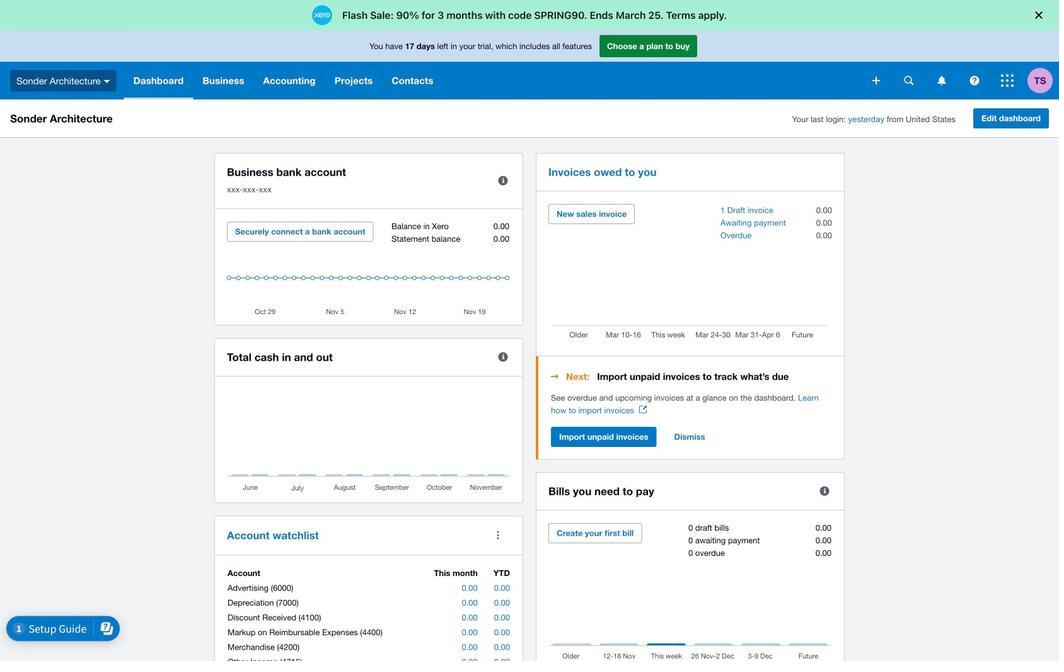 Task type: vqa. For each thing, say whether or not it's contained in the screenshot.
2nd Dec from left
no



Task type: locate. For each thing, give the bounding box(es) containing it.
2 horizontal spatial svg image
[[970, 76, 979, 85]]

svg image
[[938, 76, 946, 85], [970, 76, 979, 85], [872, 77, 880, 84]]

opens in a new tab image
[[639, 406, 647, 414]]

empty state widget for the total cash in and out feature, displaying a column graph summarising bank transaction data as total money in versus total money out across all connected bank accounts, enabling a visual comparison of the two amounts. image
[[227, 390, 511, 494]]

1 horizontal spatial svg image
[[904, 76, 914, 85]]

heading
[[551, 369, 832, 385]]

svg image
[[1001, 74, 1014, 87], [904, 76, 914, 85], [104, 80, 110, 83]]

dialog
[[0, 0, 1059, 30]]

banner
[[0, 30, 1059, 100]]

empty state of the bills widget with a 'create your first bill' button and an unpopulated column graph. image
[[548, 524, 832, 662]]

1 horizontal spatial svg image
[[938, 76, 946, 85]]

2 horizontal spatial svg image
[[1001, 74, 1014, 87]]

panel body document
[[551, 392, 832, 417], [551, 392, 832, 417]]

accounts watchlist options image
[[485, 523, 511, 548]]



Task type: describe. For each thing, give the bounding box(es) containing it.
0 horizontal spatial svg image
[[872, 77, 880, 84]]

0 horizontal spatial svg image
[[104, 80, 110, 83]]

empty state bank feed widget with a tooltip explaining the feature. includes a 'securely connect a bank account' button and a data-less flat line graph marking four weekly dates, indicating future account balance tracking. image
[[227, 222, 511, 316]]



